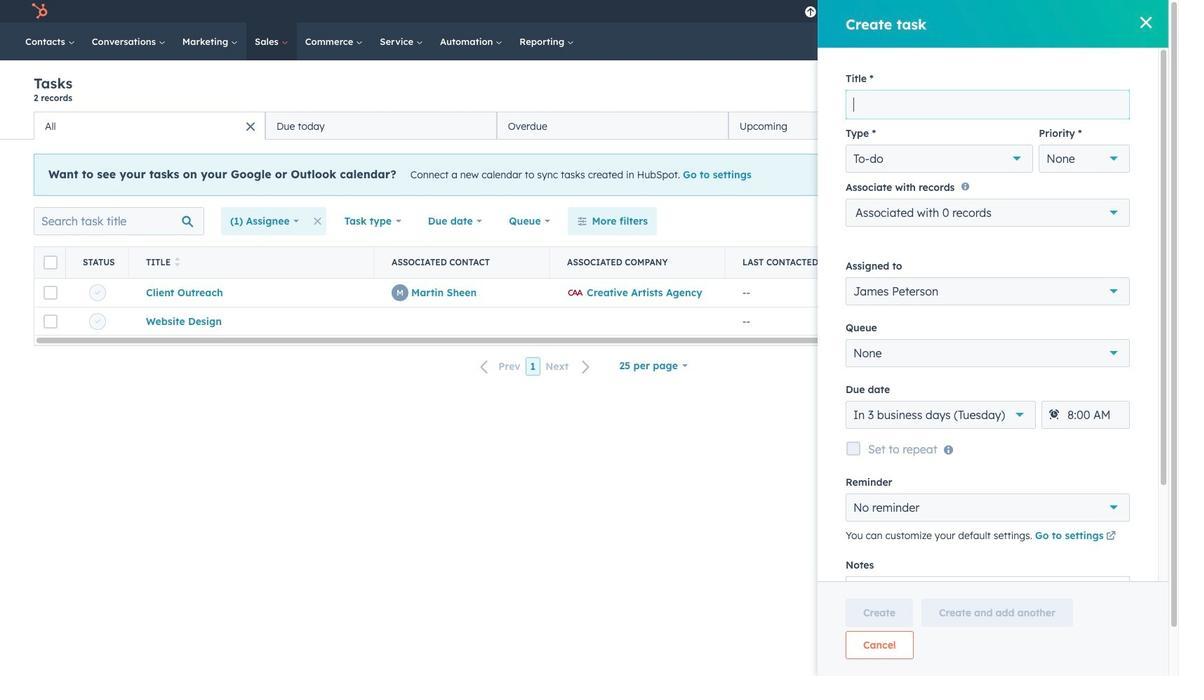 Task type: vqa. For each thing, say whether or not it's contained in the screenshot.
ALERT
yes



Task type: locate. For each thing, give the bounding box(es) containing it.
task status: not completed image
[[95, 290, 100, 296]]

column header
[[34, 247, 66, 278], [66, 247, 129, 278], [375, 247, 550, 278], [550, 247, 726, 278]]

tab list
[[34, 112, 960, 140]]

james peterson image
[[1006, 5, 1019, 18]]

4 column header from the left
[[550, 247, 726, 278]]

Search HubSpot search field
[[972, 29, 1120, 53]]

link opens in a new window image
[[1107, 529, 1116, 546], [1107, 532, 1116, 542]]

press to sort. element
[[175, 257, 180, 268]]

press to sort. image
[[175, 257, 180, 267]]

pagination navigation
[[472, 357, 599, 376]]

close image
[[1141, 17, 1152, 28]]

HH:MM text field
[[1042, 401, 1130, 429]]

menu
[[798, 0, 1152, 22]]

None text field
[[846, 90, 1130, 119]]

1 column header from the left
[[34, 247, 66, 278]]

1 link opens in a new window image from the top
[[1107, 529, 1116, 546]]

alert
[[34, 154, 1135, 196]]

banner
[[34, 74, 1135, 112]]

close image
[[1109, 171, 1118, 180]]

2 link opens in a new window image from the top
[[1107, 532, 1116, 542]]

Search task title search field
[[34, 207, 204, 235]]



Task type: describe. For each thing, give the bounding box(es) containing it.
marketplaces image
[[900, 6, 913, 19]]

3 column header from the left
[[375, 247, 550, 278]]

task status: not completed image
[[95, 319, 100, 324]]

2 column header from the left
[[66, 247, 129, 278]]



